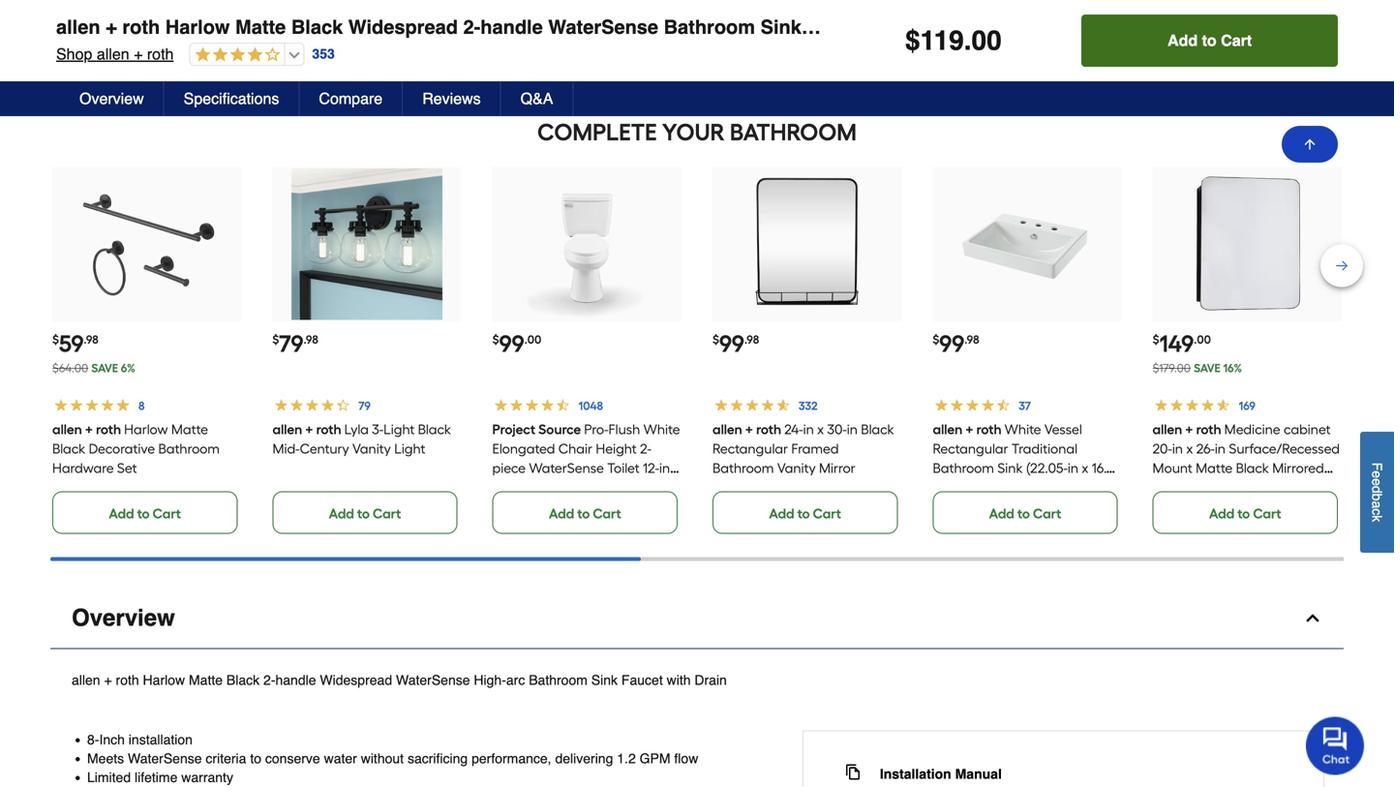 Task type: vqa. For each thing, say whether or not it's contained in the screenshot.
the bottom Overview
yes



Task type: locate. For each thing, give the bounding box(es) containing it.
faucet left &
[[800, 72, 842, 88]]

f e e d b a c k
[[1370, 463, 1385, 522]]

1 horizontal spatial $ 99 .98
[[933, 330, 980, 358]]

.98 for lyla 3-light black mid-century vanity light
[[304, 333, 318, 347]]

3 add to cart link from the left
[[493, 491, 678, 534]]

1 horizontal spatial .
[[534, 30, 541, 61]]

roth left 24-
[[756, 421, 782, 438]]

1 horizontal spatial white
[[1005, 421, 1041, 438]]

1 .98 from the left
[[84, 333, 99, 347]]

drain
[[919, 16, 969, 38], [695, 672, 727, 688]]

3 .98 from the left
[[745, 333, 759, 347]]

cart inside the 149 list item
[[1253, 505, 1282, 522]]

overview
[[79, 90, 144, 107], [72, 605, 175, 631]]

20-
[[1153, 441, 1173, 457]]

e up the d
[[1370, 471, 1385, 478]]

8-
[[87, 732, 99, 748]]

allen up mid-
[[272, 421, 302, 438]]

0 vertical spatial widespread
[[348, 16, 458, 38]]

hardware inside harlow matte black widespread faucet and bath hardware collection
[[70, 84, 129, 99]]

2 horizontal spatial x
[[1187, 441, 1194, 457]]

0 horizontal spatial $ 99 .98
[[713, 330, 759, 358]]

.98 inside "$ 79 .98"
[[304, 333, 318, 347]]

rectangular
[[713, 441, 788, 457], [933, 441, 1008, 457]]

installation manual
[[880, 766, 1002, 782]]

. for 90
[[534, 30, 541, 61]]

to for white vessel rectangular traditional bathroom sink (22.05-in x 16.9- in)
[[1018, 505, 1030, 522]]

black up specifications button
[[230, 64, 263, 80]]

light right century
[[394, 441, 425, 457]]

2 save from the left
[[1194, 361, 1221, 375]]

to inside add to cart button
[[1202, 31, 1217, 49]]

chat invite button image
[[1306, 716, 1366, 775]]

1 white from the left
[[644, 421, 680, 438]]

0 horizontal spatial x
[[818, 421, 824, 438]]

$ inside the $ 149 .00
[[1153, 333, 1160, 347]]

add inside the 149 list item
[[1210, 505, 1235, 522]]

collection inside harlow matte black 2-handle widespread faucet & bath hardware collection
[[568, 91, 627, 107]]

harlow
[[165, 16, 230, 38], [146, 64, 188, 80], [550, 72, 592, 88], [124, 421, 168, 438], [143, 672, 185, 688]]

harlow inside harlow matte black decorative bathroom hardware set
[[124, 421, 168, 438]]

cart inside 79 list item
[[373, 505, 401, 522]]

light
[[384, 421, 415, 438], [394, 441, 425, 457]]

q&a
[[521, 90, 553, 107]]

392
[[85, 24, 130, 55]]

black inside the "24-in x 30-in black rectangular framed bathroom vanity mirror"
[[861, 421, 894, 438]]

2 $ 99 .98 from the left
[[933, 330, 980, 358]]

roth up century
[[316, 421, 341, 438]]

0 horizontal spatial bath
[[414, 64, 442, 80]]

white vessel rectangular traditional bathroom sink (22.05-in x 16.9- in)
[[933, 421, 1117, 496]]

sink left (22.05-
[[998, 460, 1023, 476]]

widespread up and
[[348, 16, 458, 38]]

mount
[[1153, 460, 1193, 476]]

in
[[537, 479, 548, 496]]

1 vertical spatial bath
[[474, 91, 501, 107]]

in up framed
[[803, 421, 814, 438]]

2 .00 from the left
[[1194, 333, 1211, 347]]

allen + roth inside the 59 list item
[[52, 421, 121, 438]]

3 99 from the left
[[940, 330, 965, 358]]

59 list item
[[52, 167, 241, 534]]

cart for 24-in x 30-in black rectangular framed bathroom vanity mirror
[[813, 505, 842, 522]]

vanity inside 'lyla 3-light black mid-century vanity light'
[[352, 441, 391, 457]]

allen + roth left 24-
[[713, 421, 782, 438]]

light right lyla
[[384, 421, 415, 438]]

allen up 20-
[[1153, 421, 1183, 438]]

0 vertical spatial x
[[818, 421, 824, 438]]

e up b
[[1370, 478, 1385, 486]]

2-
[[463, 16, 481, 38], [671, 72, 683, 88], [640, 441, 652, 457], [263, 672, 276, 688]]

x left "26-"
[[1187, 441, 1194, 457]]

1 vertical spatial with
[[667, 672, 691, 688]]

+ inside the 149 list item
[[1186, 421, 1194, 438]]

add to cart link down set
[[52, 491, 238, 534]]

to inside 79 list item
[[357, 505, 370, 522]]

$ 119 . 00
[[905, 25, 1002, 56]]

white inside white vessel rectangular traditional bathroom sink (22.05-in x 16.9- in)
[[1005, 421, 1041, 438]]

add to cart link inside the 59 list item
[[52, 491, 238, 534]]

allen up shop
[[56, 16, 100, 38]]

allen + roth  harlow matte black 2-handle widespread watersense high-arc bathroom sink faucet with drain
[[72, 672, 727, 688]]

sink up widespread at the right top
[[761, 16, 802, 38]]

2 vertical spatial x
[[1082, 460, 1089, 476]]

bath right and
[[414, 64, 442, 80]]

4 add to cart link from the left
[[713, 491, 898, 534]]

vanity down framed
[[778, 460, 816, 476]]

sacrificing
[[408, 751, 468, 767]]

roth up "26-"
[[1197, 421, 1222, 438]]

allen right shop
[[97, 45, 129, 63]]

24-in x 30-in black rectangular framed bathroom vanity mirror
[[713, 421, 894, 476]]

$ 99 .00
[[493, 330, 542, 358]]

1.29-
[[551, 479, 578, 496]]

add to cart link inside 79 list item
[[272, 491, 458, 534]]

harlow inside harlow matte black 2-handle widespread faucet & bath hardware collection
[[550, 72, 592, 88]]

compare
[[319, 90, 383, 107]]

add to cart link inside the 149 list item
[[1153, 491, 1338, 534]]

roth
[[122, 16, 160, 38], [147, 45, 174, 63], [116, 64, 142, 80], [520, 72, 546, 88], [96, 421, 121, 438], [316, 421, 341, 438], [756, 421, 782, 438], [977, 421, 1002, 438], [1197, 421, 1222, 438], [116, 672, 139, 688]]

matte inside harlow matte black decorative bathroom hardware set
[[171, 421, 208, 438]]

roth inside the 59 list item
[[96, 421, 121, 438]]

cabinet
[[1284, 421, 1331, 438]]

1 99 list item from the left
[[493, 167, 682, 534]]

save
[[91, 361, 118, 375], [1194, 361, 1221, 375]]

bath left q&a
[[474, 91, 501, 107]]

reviews
[[422, 90, 481, 107]]

4 .98 from the left
[[965, 333, 980, 347]]

bathroom inside the "24-in x 30-in black rectangular framed bathroom vanity mirror"
[[713, 460, 774, 476]]

to inside 8-inch installation meets watersense criteria to conserve water without sacrificing performance, delivering 1.2 gpm flow limited lifetime warranty
[[250, 751, 261, 767]]

with left 119
[[875, 16, 914, 38]]

in inside pro-flush white elongated chair height 2- piece watersense toilet 12-in rough-in 1.29-gpf
[[660, 460, 670, 476]]

.00 up project source
[[524, 333, 542, 347]]

1 $ 99 .98 from the left
[[713, 330, 759, 358]]

project
[[493, 421, 536, 438]]

collection
[[132, 84, 192, 99], [568, 91, 627, 107]]

bathroom right 12-
[[713, 460, 774, 476]]

0 horizontal spatial sink
[[592, 672, 618, 688]]

in right toilet
[[660, 460, 670, 476]]

set
[[117, 460, 137, 476]]

allen + roth up "26-"
[[1153, 421, 1222, 438]]

1 horizontal spatial 99 list item
[[713, 167, 902, 534]]

3.9 stars image
[[190, 46, 280, 64]]

allen inside 79 list item
[[272, 421, 302, 438]]

add to cart inside 79 list item
[[329, 505, 401, 522]]

vessel
[[1045, 421, 1082, 438]]

matte
[[235, 16, 286, 38], [192, 64, 226, 80], [596, 72, 630, 88], [171, 421, 208, 438], [1196, 460, 1233, 476], [189, 672, 223, 688]]

add to cart for pro-flush white elongated chair height 2- piece watersense toilet 12-in rough-in 1.29-gpf
[[549, 505, 621, 522]]

add to cart link down mirror
[[713, 491, 898, 534]]

0 horizontal spatial .00
[[524, 333, 542, 347]]

allen inside the 149 list item
[[1153, 421, 1183, 438]]

performance,
[[472, 751, 552, 767]]

complete
[[538, 118, 657, 146]]

1 vertical spatial sink
[[998, 460, 1023, 476]]

document image
[[845, 764, 861, 780]]

harlow inside harlow matte black widespread faucet and bath hardware collection
[[146, 64, 188, 80]]

1 horizontal spatial save
[[1194, 361, 1221, 375]]

watersense inside 8-inch installation meets watersense criteria to conserve water without sacrificing performance, delivering 1.2 gpm flow limited lifetime warranty
[[128, 751, 202, 767]]

1 horizontal spatial x
[[1082, 460, 1089, 476]]

harlow for harlow matte black widespread faucet and bath hardware collection
[[146, 64, 188, 80]]

1 vertical spatial overview
[[72, 605, 175, 631]]

add to cart link down toilet
[[493, 491, 678, 534]]

2 rectangular from the left
[[933, 441, 1008, 457]]

bathroom down widespread at the right top
[[730, 118, 857, 146]]

overview button
[[60, 81, 164, 116], [50, 588, 1344, 649]]

to for harlow matte black decorative bathroom hardware set
[[137, 505, 150, 522]]

1 vertical spatial overview button
[[50, 588, 1344, 649]]

+ up decorative
[[85, 421, 93, 438]]

shop allen + roth
[[56, 45, 174, 63]]

hardware inside harlow matte black decorative bathroom hardware set
[[52, 460, 114, 476]]

drain up flow
[[695, 672, 727, 688]]

to for pro-flush white elongated chair height 2- piece watersense toilet 12-in rough-in 1.29-gpf
[[577, 505, 590, 522]]

16%
[[1224, 361, 1243, 375]]

in
[[803, 421, 814, 438], [847, 421, 858, 438], [1173, 441, 1184, 457], [1215, 441, 1226, 457], [660, 460, 670, 476], [1068, 460, 1079, 476]]

sink inside white vessel rectangular traditional bathroom sink (22.05-in x 16.9- in)
[[998, 460, 1023, 476]]

allen + roth up 'in)'
[[933, 421, 1002, 438]]

black inside 'medicine cabinet 20-in x 26-in surface/recessed mount matte black mirrored soft close medicine cabinet'
[[1236, 460, 1270, 476]]

allen + roth for white vessel rectangular traditional bathroom sink (22.05-in x 16.9- in)
[[933, 421, 1002, 438]]

0 horizontal spatial .
[[130, 24, 138, 55]]

99 list item
[[493, 167, 682, 534], [713, 167, 902, 534], [933, 167, 1122, 534]]

to inside the 149 list item
[[1238, 505, 1251, 522]]

99 for white vessel rectangular traditional bathroom sink (22.05-in x 16.9- in)
[[940, 330, 965, 358]]

widespread down "353"
[[267, 64, 339, 80]]

specifications button
[[164, 81, 300, 116]]

rough-
[[493, 479, 537, 496]]

black inside harlow matte black widespread faucet and bath hardware collection
[[230, 64, 263, 80]]

black right the 30-
[[861, 421, 894, 438]]

add inside 79 list item
[[329, 505, 354, 522]]

matte inside harlow matte black widespread faucet and bath hardware collection
[[192, 64, 226, 80]]

chair
[[559, 441, 593, 457]]

+ up century
[[305, 421, 313, 438]]

allen + roth inside the 149 list item
[[1153, 421, 1222, 438]]

bathroom inside white vessel rectangular traditional bathroom sink (22.05-in x 16.9- in)
[[933, 460, 994, 476]]

allen
[[56, 16, 100, 38], [97, 45, 129, 63], [70, 64, 101, 80], [474, 72, 504, 88], [52, 421, 82, 438], [272, 421, 302, 438], [713, 421, 743, 438], [933, 421, 963, 438], [1153, 421, 1183, 438], [72, 672, 100, 688]]

harlow down the 93
[[146, 64, 188, 80]]

bathroom
[[664, 16, 755, 38], [730, 118, 857, 146], [158, 441, 220, 457], [713, 460, 774, 476], [933, 460, 994, 476], [529, 672, 588, 688]]

black
[[291, 16, 343, 38], [230, 64, 263, 80], [634, 72, 667, 88], [418, 421, 451, 438], [861, 421, 894, 438], [52, 441, 85, 457], [1236, 460, 1270, 476], [227, 672, 260, 688]]

1 vertical spatial x
[[1187, 441, 1194, 457]]

add inside the 59 list item
[[109, 505, 134, 522]]

1 horizontal spatial with
[[875, 16, 914, 38]]

.00 inside $ 99 .00
[[524, 333, 542, 347]]

arc
[[506, 672, 525, 688]]

79
[[279, 330, 304, 358]]

2 vertical spatial handle
[[276, 672, 316, 688]]

allen + roth for medicine cabinet 20-in x 26-in surface/recessed mount matte black mirrored soft close medicine cabinet
[[1153, 421, 1222, 438]]

0 vertical spatial vanity
[[352, 441, 391, 457]]

watersense up 1.29-
[[529, 460, 604, 476]]

rectangular down 24-
[[713, 441, 788, 457]]

collection down the 93
[[132, 84, 192, 99]]

.00 for 149
[[1194, 333, 1211, 347]]

x inside 'medicine cabinet 20-in x 26-in surface/recessed mount matte black mirrored soft close medicine cabinet'
[[1187, 441, 1194, 457]]

2 white from the left
[[1005, 421, 1041, 438]]

1 horizontal spatial vanity
[[778, 460, 816, 476]]

1 horizontal spatial 99
[[720, 330, 745, 358]]

to for medicine cabinet 20-in x 26-in surface/recessed mount matte black mirrored soft close medicine cabinet
[[1238, 505, 1251, 522]]

2 horizontal spatial 99 list item
[[933, 167, 1122, 534]]

1 horizontal spatial rectangular
[[933, 441, 1008, 457]]

harlow for harlow matte black 2-handle widespread faucet & bath hardware collection
[[550, 72, 592, 88]]

hardware
[[70, 84, 129, 99], [505, 91, 564, 107], [52, 460, 114, 476]]

add to cart for lyla 3-light black mid-century vanity light
[[329, 505, 401, 522]]

allen + roth 24-in x 30-in black rectangular framed bathroom vanity mirror image
[[732, 169, 883, 320]]

black up criteria
[[227, 672, 260, 688]]

0 horizontal spatial white
[[644, 421, 680, 438]]

harlow up installation
[[143, 672, 185, 688]]

.98 inside $ 59 .98
[[84, 333, 99, 347]]

shop
[[56, 45, 92, 63]]

medicine cabinet 20-in x 26-in surface/recessed mount matte black mirrored soft close medicine cabinet
[[1153, 421, 1340, 496]]

add to cart for 24-in x 30-in black rectangular framed bathroom vanity mirror
[[769, 505, 842, 522]]

add for pro-flush white elongated chair height 2- piece watersense toilet 12-in rough-in 1.29-gpf
[[549, 505, 574, 522]]

0 horizontal spatial 99 list item
[[493, 167, 682, 534]]

widespread inside harlow matte black widespread faucet and bath hardware collection
[[267, 64, 339, 80]]

2 horizontal spatial sink
[[998, 460, 1023, 476]]

hardware down decorative
[[52, 460, 114, 476]]

$ 99 .98 for white vessel rectangular traditional bathroom sink (22.05-in x 16.9- in)
[[933, 330, 980, 358]]

allen + roth up century
[[272, 421, 341, 438]]

.00 up the $179.00 save 16%
[[1194, 333, 1211, 347]]

+ down 236
[[508, 72, 516, 88]]

1 horizontal spatial .00
[[1194, 333, 1211, 347]]

2 horizontal spatial .
[[964, 25, 972, 56]]

complete your bathroom heading
[[50, 113, 1344, 151]]

handle
[[481, 16, 543, 38], [683, 72, 723, 88], [276, 672, 316, 688]]

$64.00 save 6%
[[52, 361, 135, 375]]

1 vertical spatial handle
[[683, 72, 723, 88]]

x left the 30-
[[818, 421, 824, 438]]

236
[[489, 30, 534, 61]]

hardware down shop allen + roth
[[70, 84, 129, 99]]

0 horizontal spatial with
[[667, 672, 691, 688]]

0 horizontal spatial collection
[[132, 84, 192, 99]]

bathroom right arc
[[529, 672, 588, 688]]

add for 24-in x 30-in black rectangular framed bathroom vanity mirror
[[769, 505, 795, 522]]

with
[[875, 16, 914, 38], [667, 672, 691, 688]]

0 horizontal spatial save
[[91, 361, 118, 375]]

add to cart link for in
[[1153, 491, 1338, 534]]

black inside harlow matte black 2-handle widespread faucet & bath hardware collection
[[634, 72, 667, 88]]

6 add to cart link from the left
[[1153, 491, 1338, 534]]

0 horizontal spatial vanity
[[352, 441, 391, 457]]

0 vertical spatial bath
[[414, 64, 442, 80]]

medicine
[[1225, 421, 1281, 438], [1219, 479, 1275, 496]]

2 add to cart link from the left
[[272, 491, 458, 534]]

white inside pro-flush white elongated chair height 2- piece watersense toilet 12-in rough-in 1.29-gpf
[[644, 421, 680, 438]]

save left 6%
[[91, 361, 118, 375]]

add to cart inside the 149 list item
[[1210, 505, 1282, 522]]

2 99 from the left
[[720, 330, 745, 358]]

rectangular inside the "24-in x 30-in black rectangular framed bathroom vanity mirror"
[[713, 441, 788, 457]]

allen + roth inside 79 list item
[[272, 421, 341, 438]]

hardware down $ 236 . 90
[[505, 91, 564, 107]]

.00 inside the $ 149 .00
[[1194, 333, 1211, 347]]

cart for white vessel rectangular traditional bathroom sink (22.05-in x 16.9- in)
[[1033, 505, 1062, 522]]

add to cart inside the 59 list item
[[109, 505, 181, 522]]

inch
[[99, 732, 125, 748]]

0 horizontal spatial rectangular
[[713, 441, 788, 457]]

(22.05-
[[1026, 460, 1068, 476]]

1 add to cart link from the left
[[52, 491, 238, 534]]

2- inside harlow matte black 2-handle widespread faucet & bath hardware collection
[[671, 72, 683, 88]]

1 vertical spatial vanity
[[778, 460, 816, 476]]

sink up delivering
[[592, 672, 618, 688]]

to for lyla 3-light black mid-century vanity light
[[357, 505, 370, 522]]

x left the 16.9-
[[1082, 460, 1089, 476]]

roth up inch
[[116, 672, 139, 688]]

cart inside button
[[1221, 31, 1252, 49]]

0 vertical spatial overview
[[79, 90, 144, 107]]

0 vertical spatial light
[[384, 421, 415, 438]]

watersense left high-
[[396, 672, 470, 688]]

widespread up water
[[320, 672, 392, 688]]

0 horizontal spatial 99
[[499, 330, 524, 358]]

bathroom up 'in)'
[[933, 460, 994, 476]]

in)
[[933, 479, 948, 496]]

white
[[644, 421, 680, 438], [1005, 421, 1041, 438]]

allen up the 8- at the left
[[72, 672, 100, 688]]

1 99 from the left
[[499, 330, 524, 358]]

add to cart link
[[52, 491, 238, 534], [272, 491, 458, 534], [493, 491, 678, 534], [713, 491, 898, 534], [933, 491, 1118, 534], [1153, 491, 1338, 534]]

1 .00 from the left
[[524, 333, 542, 347]]

16.9-
[[1092, 460, 1117, 476]]

harlow matte black widespread faucet and bath hardware collection
[[70, 64, 442, 99]]

add for harlow matte black decorative bathroom hardware set
[[109, 505, 134, 522]]

1 horizontal spatial sink
[[761, 16, 802, 38]]

save inside the 59 list item
[[91, 361, 118, 375]]

black right 3-
[[418, 421, 451, 438]]

1 save from the left
[[91, 361, 118, 375]]

1 horizontal spatial drain
[[919, 16, 969, 38]]

e
[[1370, 471, 1385, 478], [1370, 478, 1385, 486]]

vanity
[[352, 441, 391, 457], [778, 460, 816, 476]]

+ up the mount
[[1186, 421, 1194, 438]]

allen + roth for harlow matte black decorative bathroom hardware set
[[52, 421, 121, 438]]

black left decorative
[[52, 441, 85, 457]]

chevron up image
[[1304, 609, 1323, 628]]

in up mirror
[[847, 421, 858, 438]]

handle up q&a
[[481, 16, 543, 38]]

watersense inside pro-flush white elongated chair height 2- piece watersense toilet 12-in rough-in 1.29-gpf
[[529, 460, 604, 476]]

$ inside $ 99 .00
[[493, 333, 499, 347]]

. for 00
[[964, 25, 972, 56]]

cart inside the 59 list item
[[153, 505, 181, 522]]

.00
[[524, 333, 542, 347], [1194, 333, 1211, 347]]

5 add to cart link from the left
[[933, 491, 1118, 534]]

bath
[[414, 64, 442, 80], [474, 91, 501, 107]]

79 list item
[[272, 167, 462, 534]]

collection up complete
[[568, 91, 627, 107]]

flow
[[674, 751, 699, 767]]

with up flow
[[667, 672, 691, 688]]

to inside the 59 list item
[[137, 505, 150, 522]]

90
[[541, 30, 572, 61]]

allen + roth white vessel rectangular traditional bathroom sink (22.05-in x 16.9-in) image
[[952, 169, 1103, 320]]

allen + roth for lyla 3-light black mid-century vanity light
[[272, 421, 341, 438]]

allen + roth lyla 3-light black mid-century vanity light image
[[291, 169, 443, 320]]

save for 149
[[1194, 361, 1221, 375]]

1 horizontal spatial handle
[[481, 16, 543, 38]]

1 horizontal spatial bath
[[474, 91, 501, 107]]

watersense down installation
[[128, 751, 202, 767]]

1 vertical spatial drain
[[695, 672, 727, 688]]

1 horizontal spatial collection
[[568, 91, 627, 107]]

save for 59
[[91, 361, 118, 375]]

roth up q&a
[[520, 72, 546, 88]]

2- up your
[[671, 72, 683, 88]]

2 vertical spatial sink
[[592, 672, 618, 688]]

1 vertical spatial light
[[394, 441, 425, 457]]

collection inside harlow matte black widespread faucet and bath hardware collection
[[132, 84, 192, 99]]

$ 59 .98
[[52, 330, 99, 358]]

0 horizontal spatial drain
[[695, 672, 727, 688]]

faucet up compare
[[343, 64, 384, 80]]

white up traditional
[[1005, 421, 1041, 438]]

$ 99 .98
[[713, 330, 759, 358], [933, 330, 980, 358]]

$64.00
[[52, 361, 88, 375]]

2 .98 from the left
[[304, 333, 318, 347]]

matte inside 'medicine cabinet 20-in x 26-in surface/recessed mount matte black mirrored soft close medicine cabinet'
[[1196, 460, 1233, 476]]

0 vertical spatial handle
[[481, 16, 543, 38]]

+ left 24-
[[746, 421, 753, 438]]

drain left 00
[[919, 16, 969, 38]]

2 horizontal spatial handle
[[683, 72, 723, 88]]

a
[[1370, 501, 1385, 509]]

0 vertical spatial sink
[[761, 16, 802, 38]]

roth up decorative
[[96, 421, 121, 438]]

rectangular up 'in)'
[[933, 441, 1008, 457]]

to for 24-in x 30-in black rectangular framed bathroom vanity mirror
[[798, 505, 810, 522]]

2 horizontal spatial 99
[[940, 330, 965, 358]]

black down $254.84
[[634, 72, 667, 88]]

save inside the 149 list item
[[1194, 361, 1221, 375]]

1 rectangular from the left
[[713, 441, 788, 457]]

handle up complete your bathroom heading at the top of the page
[[683, 72, 723, 88]]

1 vertical spatial widespread
[[267, 64, 339, 80]]

flush
[[609, 421, 641, 438]]

2- up conserve
[[263, 672, 276, 688]]

add for lyla 3-light black mid-century vanity light
[[329, 505, 354, 522]]

99 for pro-flush white elongated chair height 2- piece watersense toilet 12-in rough-in 1.29-gpf
[[499, 330, 524, 358]]



Task type: describe. For each thing, give the bounding box(es) containing it.
your
[[662, 118, 725, 146]]

roth up shop allen + roth
[[122, 16, 160, 38]]

$ 149 .00
[[1153, 330, 1211, 358]]

$179.00
[[1153, 361, 1191, 375]]

+ down shop allen + roth
[[104, 64, 112, 80]]

$ 392 . 93
[[70, 24, 168, 55]]

harlow up 3.9 stars image
[[165, 16, 230, 38]]

2- left 236
[[463, 16, 481, 38]]

add to cart link for 2-
[[493, 491, 678, 534]]

149 list item
[[1153, 167, 1342, 534]]

allen left 24-
[[713, 421, 743, 438]]

$ inside $ 59 .98
[[52, 333, 59, 347]]

3-
[[372, 421, 384, 438]]

30-
[[828, 421, 847, 438]]

allen + roth for 24-in x 30-in black rectangular framed bathroom vanity mirror
[[713, 421, 782, 438]]

allen down shop
[[70, 64, 101, 80]]

toilet
[[608, 460, 640, 476]]

harlow matte black 2-handle widespread faucet & bath hardware collection
[[474, 72, 855, 107]]

lifetime
[[135, 770, 178, 785]]

add to cart for harlow matte black decorative bathroom hardware set
[[109, 505, 181, 522]]

+ up shop allen + roth
[[106, 16, 117, 38]]

add to cart link for set
[[52, 491, 238, 534]]

meets
[[87, 751, 124, 767]]

allen + roth medicine cabinet 20-in x 26-in surface/recessed mount matte black mirrored soft close medicine cabinet image
[[1172, 169, 1323, 320]]

century
[[300, 441, 349, 457]]

specifications
[[184, 90, 279, 107]]

3 99 list item from the left
[[933, 167, 1122, 534]]

0 horizontal spatial handle
[[276, 672, 316, 688]]

source
[[539, 421, 581, 438]]

watersense up harlow matte black 2-handle widespread faucet & bath hardware collection
[[548, 16, 659, 38]]

99 for 24-in x 30-in black rectangular framed bathroom vanity mirror
[[720, 330, 745, 358]]

hardware inside harlow matte black 2-handle widespread faucet & bath hardware collection
[[505, 91, 564, 107]]

149
[[1160, 330, 1194, 358]]

installation
[[880, 766, 952, 782]]

elongated
[[493, 441, 555, 457]]

roth down shop allen + roth
[[116, 64, 142, 80]]

.98 for 24-in x 30-in black rectangular framed bathroom vanity mirror
[[745, 333, 759, 347]]

c
[[1370, 509, 1385, 515]]

criteria
[[206, 751, 246, 767]]

surface/recessed
[[1229, 441, 1340, 457]]

+ inside the 59 list item
[[85, 421, 93, 438]]

x inside the "24-in x 30-in black rectangular framed bathroom vanity mirror"
[[818, 421, 824, 438]]

bathroom inside heading
[[730, 118, 857, 146]]

x inside white vessel rectangular traditional bathroom sink (22.05-in x 16.9- in)
[[1082, 460, 1089, 476]]

d
[[1370, 486, 1385, 493]]

faucet up gpm
[[622, 672, 663, 688]]

. for 93
[[130, 24, 138, 55]]

add for medicine cabinet 20-in x 26-in surface/recessed mount matte black mirrored soft close medicine cabinet
[[1210, 505, 1235, 522]]

faucet inside harlow matte black 2-handle widespread faucet & bath hardware collection
[[800, 72, 842, 88]]

0 vertical spatial overview button
[[60, 81, 164, 116]]

&
[[845, 72, 855, 88]]

cart for lyla 3-light black mid-century vanity light
[[373, 505, 401, 522]]

cabinet
[[1278, 479, 1328, 496]]

height
[[596, 441, 637, 457]]

+ left vessel
[[966, 421, 974, 438]]

$ 99 .98 for 24-in x 30-in black rectangular framed bathroom vanity mirror
[[713, 330, 759, 358]]

2 e from the top
[[1370, 478, 1385, 486]]

0 vertical spatial medicine
[[1225, 421, 1281, 438]]

8-inch installation meets watersense criteria to conserve water without sacrificing performance, delivering 1.2 gpm flow limited lifetime warranty
[[87, 732, 699, 785]]

cart for harlow matte black decorative bathroom hardware set
[[153, 505, 181, 522]]

close
[[1181, 479, 1216, 496]]

pro-
[[584, 421, 609, 438]]

allen down 236
[[474, 72, 504, 88]]

1 vertical spatial medicine
[[1219, 479, 1275, 496]]

project source pro-flush white elongated chair height 2-piece watersense toilet 12-in rough-in 1.29-gpf image
[[512, 169, 663, 320]]

conserve
[[265, 751, 320, 767]]

roth left vessel
[[977, 421, 1002, 438]]

limited
[[87, 770, 131, 785]]

gpf
[[578, 479, 603, 496]]

without
[[361, 751, 404, 767]]

$179.00 save 16%
[[1153, 361, 1243, 375]]

rectangular inside white vessel rectangular traditional bathroom sink (22.05-in x 16.9- in)
[[933, 441, 1008, 457]]

59
[[59, 330, 84, 358]]

installation manual link
[[880, 764, 1002, 784]]

water
[[324, 751, 357, 767]]

roth inside 79 list item
[[316, 421, 341, 438]]

12-
[[643, 460, 660, 476]]

compare button
[[300, 81, 403, 116]]

0 vertical spatial drain
[[919, 16, 969, 38]]

add to cart link for rectangular
[[713, 491, 898, 534]]

2 vertical spatial widespread
[[320, 672, 392, 688]]

reviews button
[[403, 81, 501, 116]]

and
[[388, 64, 411, 80]]

0 vertical spatial with
[[875, 16, 914, 38]]

faucet up &
[[807, 16, 870, 38]]

bath inside harlow matte black 2-handle widespread faucet & bath hardware collection
[[474, 91, 501, 107]]

add to cart for medicine cabinet 20-in x 26-in surface/recessed mount matte black mirrored soft close medicine cabinet
[[1210, 505, 1282, 522]]

add inside button
[[1168, 31, 1198, 49]]

vanity inside the "24-in x 30-in black rectangular framed bathroom vanity mirror"
[[778, 460, 816, 476]]

in up close
[[1215, 441, 1226, 457]]

mirror
[[819, 460, 856, 476]]

gpm
[[640, 751, 671, 767]]

pro-flush white elongated chair height 2- piece watersense toilet 12-in rough-in 1.29-gpf
[[493, 421, 680, 496]]

b
[[1370, 493, 1385, 501]]

.98 for white vessel rectangular traditional bathroom sink (22.05-in x 16.9- in)
[[965, 333, 980, 347]]

bathroom up widespread at the right top
[[664, 16, 755, 38]]

widespread
[[727, 72, 796, 88]]

matte inside harlow matte black 2-handle widespread faucet & bath hardware collection
[[596, 72, 630, 88]]

bathroom inside harlow matte black decorative bathroom hardware set
[[158, 441, 220, 457]]

faucet inside harlow matte black widespread faucet and bath hardware collection
[[343, 64, 384, 80]]

2- inside pro-flush white elongated chair height 2- piece watersense toilet 12-in rough-in 1.29-gpf
[[640, 441, 652, 457]]

allen inside the 59 list item
[[52, 421, 82, 438]]

in inside white vessel rectangular traditional bathroom sink (22.05-in x 16.9- in)
[[1068, 460, 1079, 476]]

allen + roth up q&a
[[474, 72, 546, 88]]

.00 for 99
[[524, 333, 542, 347]]

$254.84
[[602, 31, 658, 49]]

framed
[[792, 441, 839, 457]]

|
[[583, 29, 591, 62]]

bath inside harlow matte black widespread faucet and bath hardware collection
[[414, 64, 442, 80]]

q&a button
[[501, 81, 574, 116]]

2 99 list item from the left
[[713, 167, 902, 534]]

roth inside the 149 list item
[[1197, 421, 1222, 438]]

installation
[[129, 732, 193, 748]]

add for white vessel rectangular traditional bathroom sink (22.05-in x 16.9- in)
[[989, 505, 1015, 522]]

$ 79 .98
[[272, 330, 318, 358]]

add to cart link for vanity
[[272, 491, 458, 534]]

+ up inch
[[104, 672, 112, 688]]

black inside harlow matte black decorative bathroom hardware set
[[52, 441, 85, 457]]

add to cart inside add to cart button
[[1168, 31, 1252, 49]]

black up "353"
[[291, 16, 343, 38]]

1 e from the top
[[1370, 471, 1385, 478]]

arrow up image
[[1303, 137, 1318, 152]]

black inside 'lyla 3-light black mid-century vanity light'
[[418, 421, 451, 438]]

119
[[921, 25, 964, 56]]

1.2
[[617, 751, 636, 767]]

6%
[[121, 361, 135, 375]]

in up the mount
[[1173, 441, 1184, 457]]

soft
[[1153, 479, 1178, 496]]

traditional
[[1012, 441, 1078, 457]]

$ inside "$ 79 .98"
[[272, 333, 279, 347]]

f e e d b a c k button
[[1361, 432, 1395, 553]]

cart for medicine cabinet 20-in x 26-in surface/recessed mount matte black mirrored soft close medicine cabinet
[[1253, 505, 1282, 522]]

allen + roth down shop allen + roth
[[70, 64, 142, 80]]

cart for pro-flush white elongated chair height 2- piece watersense toilet 12-in rough-in 1.29-gpf
[[593, 505, 621, 522]]

93
[[138, 24, 168, 55]]

roth right 392
[[147, 45, 174, 63]]

+ right 392
[[134, 45, 143, 63]]

allen + roth harlow matte black widespread 2-handle watersense bathroom sink faucet with drain
[[56, 16, 969, 38]]

allen up 'in)'
[[933, 421, 963, 438]]

warranty
[[181, 770, 233, 785]]

harlow matte black decorative bathroom hardware set
[[52, 421, 220, 476]]

$ 236 . 90
[[474, 30, 572, 61]]

add to cart for white vessel rectangular traditional bathroom sink (22.05-in x 16.9- in)
[[989, 505, 1062, 522]]

f
[[1370, 463, 1385, 471]]

k
[[1370, 515, 1385, 522]]

mid-
[[272, 441, 300, 457]]

lyla
[[344, 421, 369, 438]]

decorative
[[89, 441, 155, 457]]

handle inside harlow matte black 2-handle widespread faucet & bath hardware collection
[[683, 72, 723, 88]]

high-
[[474, 672, 506, 688]]

allen + roth harlow matte black decorative bathroom hardware set image
[[71, 169, 223, 320]]

+ inside 79 list item
[[305, 421, 313, 438]]

353
[[312, 46, 335, 62]]

00
[[972, 25, 1002, 56]]

24-
[[785, 421, 803, 438]]

add to cart link for (22.05-
[[933, 491, 1118, 534]]

harlow for harlow matte black decorative bathroom hardware set
[[124, 421, 168, 438]]



